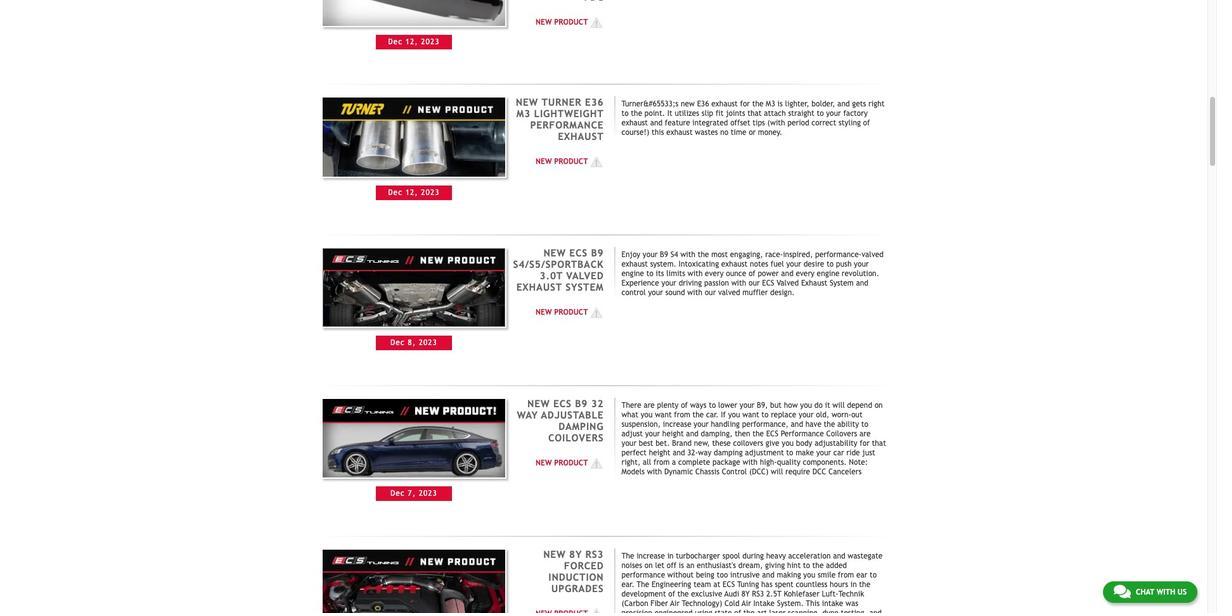 Task type: vqa. For each thing, say whether or not it's contained in the screenshot.
Exhaust within new turner e36 m3 lightweight performance exhaust
yes



Task type: locate. For each thing, give the bounding box(es) containing it.
1 vertical spatial rs3
[[752, 590, 764, 599]]

to up the performance,
[[762, 411, 769, 420]]

exhaust
[[558, 131, 604, 142], [801, 279, 828, 288], [517, 281, 562, 293]]

0 horizontal spatial valved
[[566, 270, 604, 281]]

is up attach
[[778, 100, 783, 108]]

0 vertical spatial increase
[[663, 420, 692, 429]]

e36 right turner
[[585, 96, 604, 108]]

b9 inside new ecs b9 32 way adjustable damping coilovers
[[575, 398, 588, 409]]

0 horizontal spatial e36
[[585, 96, 604, 108]]

cold
[[725, 600, 740, 608]]

have
[[806, 420, 822, 429]]

m3 left turner
[[517, 108, 531, 119]]

1 horizontal spatial coilovers
[[827, 430, 858, 439]]

coilovers
[[827, 430, 858, 439], [548, 432, 604, 444]]

valved
[[862, 250, 884, 259], [718, 288, 741, 297]]

it
[[668, 109, 673, 118]]

1 horizontal spatial m3
[[766, 100, 776, 108]]

2023 down new bremmen parts f56 f55 f57  front bumper cover! pdc image
[[421, 37, 440, 46]]

0 vertical spatial rs3
[[586, 549, 604, 560]]

require
[[786, 468, 811, 477]]

0 vertical spatial 4 image
[[588, 307, 604, 319]]

period
[[788, 119, 810, 127]]

0 vertical spatial 8y
[[569, 549, 582, 560]]

1 horizontal spatial from
[[674, 411, 690, 420]]

3 product from the top
[[554, 308, 588, 317]]

1 vertical spatial dec 12, 2023 link
[[322, 96, 506, 200]]

1 horizontal spatial system
[[830, 279, 854, 288]]

system down the s4/s5/sportback
[[566, 281, 604, 293]]

factory
[[844, 109, 868, 118]]

2 new product from the top
[[536, 157, 588, 166]]

will
[[833, 401, 845, 410], [771, 468, 783, 477]]

1 horizontal spatial valved
[[862, 250, 884, 259]]

you up "suspension,"
[[641, 411, 653, 420]]

1 horizontal spatial will
[[833, 401, 845, 410]]

of down the factory
[[863, 119, 870, 127]]

4 image down upgrades
[[588, 608, 604, 614]]

driving
[[679, 279, 702, 288]]

1 horizontal spatial air
[[742, 600, 751, 608]]

new
[[536, 18, 552, 27], [516, 96, 538, 108], [536, 157, 552, 166], [536, 308, 552, 317], [528, 398, 550, 409], [536, 459, 552, 468], [544, 549, 566, 560]]

enthusiast's
[[697, 562, 736, 570]]

experience
[[622, 279, 659, 288]]

your up correct at the right of the page
[[826, 109, 841, 118]]

gets
[[852, 100, 867, 108]]

the down turner&#65533;s
[[631, 109, 642, 118]]

1 horizontal spatial is
[[778, 100, 783, 108]]

that
[[748, 109, 762, 118], [872, 439, 886, 448]]

system inside enjoy your b9 s4 with the most engaging, race-inspired, performance-valved exhaust system. intoxicating exhaust notes fuel your desire to push your engine to its limits with every ounce of power and every engine revolution. experience your driving passion with our ecs valved exhaust system and control your sound with our valved muffler design.
[[830, 279, 854, 288]]

coilovers down adjustable
[[548, 432, 604, 444]]

of
[[863, 119, 870, 127], [749, 269, 756, 278], [681, 401, 688, 410], [669, 590, 675, 599], [734, 609, 741, 614]]

0 vertical spatial dec 12, 2023 link
[[322, 0, 506, 49]]

2 horizontal spatial b9
[[660, 250, 668, 259]]

ecs up give
[[766, 430, 779, 439]]

dec 8, 2023
[[391, 339, 437, 348]]

8y inside 'new 8y rs3 forced induction upgrades'
[[569, 549, 582, 560]]

in
[[668, 552, 674, 561], [851, 581, 857, 589]]

0 vertical spatial are
[[644, 401, 655, 410]]

joints
[[726, 109, 745, 118]]

0 vertical spatial from
[[674, 411, 690, 420]]

intake
[[822, 600, 844, 608]]

2 horizontal spatial from
[[838, 571, 854, 580]]

0 vertical spatial valved
[[862, 250, 884, 259]]

ecs down power
[[762, 279, 775, 288]]

dec 12, 2023 down new turner e36 m3 lightweight performance exhaust image
[[388, 188, 440, 197]]

exhaust inside enjoy your b9 s4 with the most engaging, race-inspired, performance-valved exhaust system. intoxicating exhaust notes fuel your desire to push your engine to its limits with every ounce of power and every engine revolution. experience your driving passion with our ecs valved exhaust system and control your sound with our valved muffler design.
[[801, 279, 828, 288]]

performance-
[[815, 250, 862, 259]]

2 12, from the top
[[406, 188, 418, 197]]

that inside turner&#65533;s new e36 exhaust for the m3 is lighter, bolder, and gets right to the point. it utilizes slip fit joints that attach straight to your factory exhaust and feature integrated offset tips (with period correct styling of course!) this exhaust wastes no time or money.
[[748, 109, 762, 118]]

0 vertical spatial 4 image
[[588, 16, 604, 29]]

0 horizontal spatial system
[[566, 281, 604, 293]]

exhaust inside new ecs b9 s4/s5/sportback 3.0t valved exhaust system
[[517, 281, 562, 293]]

product
[[554, 18, 588, 27], [554, 157, 588, 166], [554, 308, 588, 317], [554, 459, 588, 468]]

power
[[758, 269, 779, 278]]

smile
[[818, 571, 836, 580]]

to right ear
[[870, 571, 877, 580]]

chat
[[1136, 588, 1155, 597]]

to up car.
[[709, 401, 716, 410]]

0 horizontal spatial the
[[622, 552, 634, 561]]

12, down new bremmen parts f56 f55 f57  front bumper cover! pdc image
[[406, 37, 418, 46]]

of inside "there are plenty of ways to lower your b9, but how you do it will depend on what you want from the car. if you want to replace your old, worn-out suspension, increase your handling performance, and have the ability to adjust your height and damping, then the ecs performance coilovers are your best bet.  brand new, these coilovers give you body adjustability for that perfect height and 32-way damping adjustment to make your car ride just right, all from a complete package with high-quality components.  note: models with dynamic chassis control (dcc) will require dcc cancelers"
[[681, 401, 688, 410]]

0 horizontal spatial every
[[705, 269, 724, 278]]

our down passion
[[705, 288, 716, 297]]

1 4 image from the top
[[588, 16, 604, 29]]

1 vertical spatial that
[[872, 439, 886, 448]]

7,
[[408, 490, 416, 499]]

do
[[815, 401, 823, 410]]

rs3 up induction
[[586, 549, 604, 560]]

are right 'there'
[[644, 401, 655, 410]]

heavy
[[766, 552, 786, 561]]

just
[[863, 449, 876, 458]]

2 dec 12, 2023 from the top
[[388, 188, 440, 197]]

1 horizontal spatial on
[[875, 401, 883, 410]]

precision
[[622, 609, 653, 614]]

for inside "there are plenty of ways to lower your b9, but how you do it will depend on what you want from the car. if you want to replace your old, worn-out suspension, increase your handling performance, and have the ability to adjust your height and damping, then the ecs performance coilovers are your best bet.  brand new, these coilovers give you body adjustability for that perfect height and 32-way damping adjustment to make your car ride just right, all from a complete package with high-quality components.  note: models with dynamic chassis control (dcc) will require dcc cancelers"
[[860, 439, 870, 448]]

b9 inside enjoy your b9 s4 with the most engaging, race-inspired, performance-valved exhaust system. intoxicating exhaust notes fuel your desire to push your engine to its limits with every ounce of power and every engine revolution. experience your driving passion with our ecs valved exhaust system and control your sound with our valved muffler design.
[[660, 250, 668, 259]]

2023
[[421, 37, 440, 46], [421, 188, 440, 197], [419, 339, 437, 348], [419, 490, 437, 499]]

bolder,
[[812, 100, 835, 108]]

system
[[830, 279, 854, 288], [566, 281, 604, 293]]

2.5t
[[767, 590, 782, 599]]

1 vertical spatial 8y
[[742, 590, 750, 599]]

system inside new ecs b9 s4/s5/sportback 3.0t valved exhaust system
[[566, 281, 604, 293]]

of left ways
[[681, 401, 688, 410]]

0 horizontal spatial m3
[[517, 108, 531, 119]]

1 horizontal spatial b9
[[591, 247, 604, 259]]

on right depend
[[875, 401, 883, 410]]

2 every from the left
[[796, 269, 815, 278]]

1 every from the left
[[705, 269, 724, 278]]

2023 right 7,
[[419, 490, 437, 499]]

new ecs b9 s4/s5/sportback 3.0t valved exhaust system link
[[513, 247, 604, 293]]

0 horizontal spatial that
[[748, 109, 762, 118]]

new ecs b9 32 way adjustable damping coilovers link
[[517, 398, 604, 444]]

b9 for s4/s5/sportback
[[591, 247, 604, 259]]

exhaust for valved
[[517, 281, 562, 293]]

increase inside the increase in turbocharger spool during heavy acceleration and wastegate noises on let off is an enthusiast's dream, giving hint to the added performance without being too intrusive and making you smile from ear to ear.  the engineering team at ecs tuning has spent countless hours in the development of the exclusive audi 8y rs3 2.5t kohlefaser luft-technik (carbon fiber air technology) cold air intake system. this intake was precision engineered using state of the art laser scanning, dyno testin
[[637, 552, 665, 561]]

2023 right 8,
[[419, 339, 437, 348]]

1 vertical spatial increase
[[637, 552, 665, 561]]

coilovers inside new ecs b9 32 way adjustable damping coilovers
[[548, 432, 604, 444]]

being
[[696, 571, 715, 580]]

e36 inside turner&#65533;s new e36 exhaust for the m3 is lighter, bolder, and gets right to the point. it utilizes slip fit joints that attach straight to your factory exhaust and feature integrated offset tips (with period correct styling of course!) this exhaust wastes no time or money.
[[697, 100, 709, 108]]

during
[[743, 552, 764, 561]]

12,
[[406, 37, 418, 46], [406, 188, 418, 197]]

1 new product from the top
[[536, 18, 588, 27]]

from left a
[[654, 458, 670, 467]]

in up technik
[[851, 581, 857, 589]]

that up 'tips'
[[748, 109, 762, 118]]

0 vertical spatial will
[[833, 401, 845, 410]]

(dcc)
[[749, 468, 769, 477]]

exhaust down the 'feature'
[[667, 128, 693, 137]]

8y down tuning
[[742, 590, 750, 599]]

exhaust up fit
[[712, 100, 738, 108]]

1 vertical spatial in
[[851, 581, 857, 589]]

coilovers up adjustability
[[827, 430, 858, 439]]

1 horizontal spatial e36
[[697, 100, 709, 108]]

1 vertical spatial from
[[654, 458, 670, 467]]

performance down turner
[[530, 119, 604, 131]]

0 horizontal spatial in
[[668, 552, 674, 561]]

its
[[656, 269, 664, 278]]

want down plenty
[[655, 411, 672, 420]]

e36 up the slip
[[697, 100, 709, 108]]

correct
[[812, 119, 837, 127]]

you up countless
[[804, 571, 816, 580]]

0 vertical spatial in
[[668, 552, 674, 561]]

engine down desire
[[817, 269, 840, 278]]

exhaust down the s4/s5/sportback
[[517, 281, 562, 293]]

valved
[[566, 270, 604, 281], [777, 279, 799, 288]]

1 horizontal spatial every
[[796, 269, 815, 278]]

2 vertical spatial from
[[838, 571, 854, 580]]

dec left 7,
[[391, 490, 405, 499]]

it
[[825, 401, 831, 410]]

1 horizontal spatial valved
[[777, 279, 799, 288]]

new product for new turner e36 m3 lightweight performance exhaust
[[536, 157, 588, 166]]

1 horizontal spatial performance
[[781, 430, 824, 439]]

every up passion
[[705, 269, 724, 278]]

ecs inside new ecs b9 32 way adjustable damping coilovers
[[554, 398, 572, 409]]

4 product from the top
[[554, 459, 588, 468]]

new bremmen parts f56 f55 f57  front bumper cover! pdc image
[[322, 0, 506, 27]]

muffler
[[743, 288, 768, 297]]

sound
[[666, 288, 685, 297]]

0 horizontal spatial air
[[670, 600, 680, 608]]

is left an
[[679, 562, 684, 570]]

that up 'just'
[[872, 439, 886, 448]]

and up new,
[[686, 430, 699, 439]]

1 dec 12, 2023 link from the top
[[322, 0, 506, 49]]

a
[[672, 458, 676, 467]]

1 vertical spatial 4 image
[[588, 156, 604, 169]]

for up joints
[[740, 100, 750, 108]]

passion
[[704, 279, 729, 288]]

0 horizontal spatial b9
[[575, 398, 588, 409]]

0 vertical spatial that
[[748, 109, 762, 118]]

your up system.
[[643, 250, 658, 259]]

1 horizontal spatial engine
[[817, 269, 840, 278]]

to down out
[[862, 420, 869, 429]]

the inside enjoy your b9 s4 with the most engaging, race-inspired, performance-valved exhaust system. intoxicating exhaust notes fuel your desire to push your engine to its limits with every ounce of power and every engine revolution. experience your driving passion with our ecs valved exhaust system and control your sound with our valved muffler design.
[[698, 250, 709, 259]]

4 image
[[588, 307, 604, 319], [588, 458, 604, 470], [588, 608, 604, 614]]

1 horizontal spatial are
[[860, 430, 871, 439]]

0 vertical spatial our
[[749, 279, 760, 288]]

0 vertical spatial for
[[740, 100, 750, 108]]

valved inside new ecs b9 s4/s5/sportback 3.0t valved exhaust system
[[566, 270, 604, 281]]

1 vertical spatial on
[[645, 562, 653, 570]]

in up off
[[668, 552, 674, 561]]

engineering
[[652, 581, 692, 589]]

right,
[[622, 458, 641, 467]]

valved down passion
[[718, 288, 741, 297]]

1 12, from the top
[[406, 37, 418, 46]]

e36 inside new turner e36 m3 lightweight performance exhaust
[[585, 96, 604, 108]]

2023 down new turner e36 m3 lightweight performance exhaust image
[[421, 188, 440, 197]]

b9 for s4
[[660, 250, 668, 259]]

0 vertical spatial is
[[778, 100, 783, 108]]

1 vertical spatial performance
[[781, 430, 824, 439]]

your inside turner&#65533;s new e36 exhaust for the m3 is lighter, bolder, and gets right to the point. it utilizes slip fit joints that attach straight to your factory exhaust and feature integrated offset tips (with period correct styling of course!) this exhaust wastes no time or money.
[[826, 109, 841, 118]]

2023 for new ecs b9 s4/s5/sportback 3.0t valved exhaust system
[[419, 339, 437, 348]]

the down performance
[[637, 581, 650, 589]]

ecs up audi
[[723, 581, 735, 589]]

0 horizontal spatial coilovers
[[548, 432, 604, 444]]

s4/s5/sportback
[[513, 259, 604, 270]]

1 vertical spatial will
[[771, 468, 783, 477]]

2 4 image from the top
[[588, 458, 604, 470]]

2023 for new turner e36 m3 lightweight performance exhaust
[[421, 188, 440, 197]]

1 dec 12, 2023 from the top
[[388, 37, 440, 46]]

1 vertical spatial 4 image
[[588, 458, 604, 470]]

lightweight
[[534, 108, 604, 119]]

0 horizontal spatial engine
[[622, 269, 644, 278]]

1 horizontal spatial want
[[743, 411, 760, 420]]

0 horizontal spatial from
[[654, 458, 670, 467]]

to up course!)
[[622, 109, 629, 118]]

is inside the increase in turbocharger spool during heavy acceleration and wastegate noises on let off is an enthusiast's dream, giving hint to the added performance without being too intrusive and making you smile from ear to ear.  the engineering team at ecs tuning has spent countless hours in the development of the exclusive audi 8y rs3 2.5t kohlefaser luft-technik (carbon fiber air technology) cold air intake system. this intake was precision engineered using state of the art laser scanning, dyno testin
[[679, 562, 684, 570]]

0 vertical spatial on
[[875, 401, 883, 410]]

there are plenty of ways to lower your b9, but how you do it will depend on what you want from the car. if you want to replace your old, worn-out suspension, increase your handling performance, and have the ability to adjust your height and damping, then the ecs performance coilovers are your best bet.  brand new, these coilovers give you body adjustability for that perfect height and 32-way damping adjustment to make your car ride just right, all from a complete package with high-quality components.  note: models with dynamic chassis control (dcc) will require dcc cancelers
[[622, 401, 886, 477]]

1 vertical spatial our
[[705, 288, 716, 297]]

1 horizontal spatial for
[[860, 439, 870, 448]]

1 product from the top
[[554, 18, 588, 27]]

increase up brand on the right bottom of the page
[[663, 420, 692, 429]]

ways
[[690, 401, 707, 410]]

using
[[695, 609, 713, 614]]

exhaust inside new turner e36 m3 lightweight performance exhaust
[[558, 131, 604, 142]]

e36 for turner
[[585, 96, 604, 108]]

2 vertical spatial 4 image
[[588, 608, 604, 614]]

dec 12, 2023
[[388, 37, 440, 46], [388, 188, 440, 197]]

0 horizontal spatial want
[[655, 411, 672, 420]]

your down adjust
[[622, 439, 637, 448]]

for up 'just'
[[860, 439, 870, 448]]

if
[[721, 411, 726, 420]]

0 vertical spatial the
[[622, 552, 634, 561]]

4 image for coilovers
[[588, 458, 604, 470]]

0 horizontal spatial valved
[[718, 288, 741, 297]]

performance inside "there are plenty of ways to lower your b9, but how you do it will depend on what you want from the car. if you want to replace your old, worn-out suspension, increase your handling performance, and have the ability to adjust your height and damping, then the ecs performance coilovers are your best bet.  brand new, these coilovers give you body adjustability for that perfect height and 32-way damping adjustment to make your car ride just right, all from a complete package with high-quality components.  note: models with dynamic chassis control (dcc) will require dcc cancelers"
[[781, 430, 824, 439]]

rs3
[[586, 549, 604, 560], [752, 590, 764, 599]]

0 horizontal spatial performance
[[530, 119, 604, 131]]

1 horizontal spatial our
[[749, 279, 760, 288]]

design.
[[771, 288, 795, 297]]

4 image
[[588, 16, 604, 29], [588, 156, 604, 169]]

2 product from the top
[[554, 157, 588, 166]]

want
[[655, 411, 672, 420], [743, 411, 760, 420]]

are up 'just'
[[860, 430, 871, 439]]

1 vertical spatial is
[[679, 562, 684, 570]]

0 vertical spatial performance
[[530, 119, 604, 131]]

the down ear
[[859, 581, 871, 589]]

1 vertical spatial the
[[637, 581, 650, 589]]

the
[[752, 100, 764, 108], [631, 109, 642, 118], [698, 250, 709, 259], [693, 411, 704, 420], [824, 420, 835, 429], [753, 430, 764, 439], [813, 562, 824, 570], [859, 581, 871, 589], [678, 590, 689, 599], [744, 609, 755, 614]]

0 horizontal spatial for
[[740, 100, 750, 108]]

dec down new bremmen parts f56 f55 f57  front bumper cover! pdc image
[[388, 37, 403, 46]]

intoxicating
[[679, 260, 719, 269]]

1 vertical spatial for
[[860, 439, 870, 448]]

of inside enjoy your b9 s4 with the most engaging, race-inspired, performance-valved exhaust system. intoxicating exhaust notes fuel your desire to push your engine to its limits with every ounce of power and every engine revolution. experience your driving passion with our ecs valved exhaust system and control your sound with our valved muffler design.
[[749, 269, 756, 278]]

1 engine from the left
[[622, 269, 644, 278]]

comments image
[[1114, 585, 1131, 600]]

1 horizontal spatial the
[[637, 581, 650, 589]]

new 8y rs3 forced induction upgrades
[[544, 549, 604, 595]]

valved right 3.0t in the top left of the page
[[566, 270, 604, 281]]

e36
[[585, 96, 604, 108], [697, 100, 709, 108]]

0 horizontal spatial 8y
[[569, 549, 582, 560]]

0 vertical spatial dec 12, 2023
[[388, 37, 440, 46]]

dec 12, 2023 for first dec 12, 2023 link
[[388, 37, 440, 46]]

0 horizontal spatial rs3
[[586, 549, 604, 560]]

new ecs b9 s4/s5/sportback 3.0t valved exhaust system
[[513, 247, 604, 293]]

2 4 image from the top
[[588, 156, 604, 169]]

1 horizontal spatial rs3
[[752, 590, 764, 599]]

4 image down new ecs b9 s4/s5/sportback 3.0t valved exhaust system link at the top of the page
[[588, 307, 604, 319]]

scanning,
[[788, 609, 820, 614]]

spent
[[775, 581, 794, 589]]

there
[[622, 401, 642, 410]]

product for new turner e36 m3 lightweight performance exhaust
[[554, 157, 588, 166]]

turner&#65533;s
[[622, 100, 679, 108]]

the down the performance,
[[753, 430, 764, 439]]

rs3 inside the increase in turbocharger spool during heavy acceleration and wastegate noises on let off is an enthusiast's dream, giving hint to the added performance without being too intrusive and making you smile from ear to ear.  the engineering team at ecs tuning has spent countless hours in the development of the exclusive audi 8y rs3 2.5t kohlefaser luft-technik (carbon fiber air technology) cold air intake system. this intake was precision engineered using state of the art laser scanning, dyno testin
[[752, 590, 764, 599]]

1 4 image from the top
[[588, 307, 604, 319]]

dec
[[388, 37, 403, 46], [388, 188, 403, 197], [391, 339, 405, 348], [391, 490, 405, 499]]

12, down new turner e36 m3 lightweight performance exhaust image
[[406, 188, 418, 197]]

engine
[[622, 269, 644, 278], [817, 269, 840, 278]]

1 want from the left
[[655, 411, 672, 420]]

damping,
[[701, 430, 733, 439]]

new product for new ecs b9 32 way adjustable damping coilovers
[[536, 459, 588, 468]]

with down driving
[[688, 288, 703, 297]]

the up 'tips'
[[752, 100, 764, 108]]

exhaust up ounce
[[721, 260, 748, 269]]

0 vertical spatial 12,
[[406, 37, 418, 46]]

8y
[[569, 549, 582, 560], [742, 590, 750, 599]]

depend
[[847, 401, 873, 410]]

1 vertical spatial dec 12, 2023
[[388, 188, 440, 197]]

product for new ecs b9 s4/s5/sportback 3.0t valved exhaust system
[[554, 308, 588, 317]]

1 horizontal spatial 8y
[[742, 590, 750, 599]]

to
[[622, 109, 629, 118], [817, 109, 824, 118], [827, 260, 834, 269], [647, 269, 654, 278], [709, 401, 716, 410], [762, 411, 769, 420], [862, 420, 869, 429], [787, 449, 794, 458], [803, 562, 810, 570], [870, 571, 877, 580]]

enjoy
[[622, 250, 641, 259]]

b9 for 32
[[575, 398, 588, 409]]

3.0t
[[540, 270, 563, 281]]

0 horizontal spatial are
[[644, 401, 655, 410]]

ecs up damping
[[554, 398, 572, 409]]

1 vertical spatial 12,
[[406, 188, 418, 197]]

0 horizontal spatial on
[[645, 562, 653, 570]]

1 vertical spatial valved
[[718, 288, 741, 297]]

induction
[[549, 572, 604, 583]]

3 new product from the top
[[536, 308, 588, 317]]

rs3 up intake
[[752, 590, 764, 599]]

every down desire
[[796, 269, 815, 278]]

of down engineering at right
[[669, 590, 675, 599]]

0 horizontal spatial our
[[705, 288, 716, 297]]

b9 inside new ecs b9 s4/s5/sportback 3.0t valved exhaust system
[[591, 247, 604, 259]]

1 vertical spatial are
[[860, 430, 871, 439]]

height down bet.
[[649, 449, 671, 458]]

valved up design.
[[777, 279, 799, 288]]

1 air from the left
[[670, 600, 680, 608]]

coilovers
[[733, 439, 764, 448]]

exhaust down lightweight
[[558, 131, 604, 142]]

dec for new ecs b9 32 way adjustable damping coilovers
[[391, 490, 405, 499]]

old,
[[816, 411, 830, 420]]

0 horizontal spatial is
[[679, 562, 684, 570]]

1 horizontal spatial that
[[872, 439, 886, 448]]

styling
[[839, 119, 861, 127]]

dec 7, 2023
[[391, 490, 437, 499]]

chassis
[[696, 468, 720, 477]]

4 new product from the top
[[536, 459, 588, 468]]

us
[[1178, 588, 1187, 597]]

b9 up system.
[[660, 250, 668, 259]]

dec for new ecs b9 s4/s5/sportback 3.0t valved exhaust system
[[391, 339, 405, 348]]

from up hours
[[838, 571, 854, 580]]

e36 for new
[[697, 100, 709, 108]]



Task type: describe. For each thing, give the bounding box(es) containing it.
bet.
[[656, 439, 670, 448]]

giving
[[765, 562, 785, 570]]

1 vertical spatial height
[[649, 449, 671, 458]]

2 air from the left
[[742, 600, 751, 608]]

0 vertical spatial height
[[663, 430, 684, 439]]

coilovers inside "there are plenty of ways to lower your b9, but how you do it will depend on what you want from the car. if you want to replace your old, worn-out suspension, increase your handling performance, and have the ability to adjust your height and damping, then the ecs performance coilovers are your best bet.  brand new, these coilovers give you body adjustability for that perfect height and 32-way damping adjustment to make your car ride just right, all from a complete package with high-quality components.  note: models with dynamic chassis control (dcc) will require dcc cancelers"
[[827, 430, 858, 439]]

m3 inside new turner e36 m3 lightweight performance exhaust
[[517, 108, 531, 119]]

dynamic
[[665, 468, 693, 477]]

exhaust for performance
[[558, 131, 604, 142]]

that inside "there are plenty of ways to lower your b9, but how you do it will depend on what you want from the car. if you want to replace your old, worn-out suspension, increase your handling performance, and have the ability to adjust your height and damping, then the ecs performance coilovers are your best bet.  brand new, these coilovers give you body adjustability for that perfect height and 32-way damping adjustment to make your car ride just right, all from a complete package with high-quality components.  note: models with dynamic chassis control (dcc) will require dcc cancelers"
[[872, 439, 886, 448]]

too
[[717, 571, 728, 580]]

12, for first dec 12, 2023 link
[[406, 37, 418, 46]]

notes
[[750, 260, 769, 269]]

the left art
[[744, 609, 755, 614]]

and down fuel
[[781, 269, 794, 278]]

dec 8, 2023 link
[[322, 247, 506, 351]]

new turner e36 m3 lightweight performance exhaust image
[[322, 96, 506, 178]]

what
[[622, 411, 639, 420]]

new turner e36 m3 lightweight performance exhaust link
[[516, 96, 604, 142]]

increase inside "there are plenty of ways to lower your b9, but how you do it will depend on what you want from the car. if you want to replace your old, worn-out suspension, increase your handling performance, and have the ability to adjust your height and damping, then the ecs performance coilovers are your best bet.  brand new, these coilovers give you body adjustability for that perfect height and 32-way damping adjustment to make your car ride just right, all from a complete package with high-quality components.  note: models with dynamic chassis control (dcc) will require dcc cancelers"
[[663, 420, 692, 429]]

making
[[777, 571, 801, 580]]

you right if
[[728, 411, 740, 420]]

with up (dcc)
[[743, 458, 758, 467]]

way
[[698, 449, 712, 458]]

and down revolution.
[[856, 279, 869, 288]]

12, for first dec 12, 2023 link from the bottom
[[406, 188, 418, 197]]

of down cold
[[734, 609, 741, 614]]

noises
[[622, 562, 642, 570]]

1 horizontal spatial in
[[851, 581, 857, 589]]

ride
[[847, 449, 860, 458]]

integrated
[[693, 119, 728, 127]]

straight
[[788, 109, 815, 118]]

new ecs b9 32 way adjustable damping coilovers image
[[322, 398, 506, 480]]

to up quality
[[787, 449, 794, 458]]

engineered
[[655, 609, 693, 614]]

on inside the increase in turbocharger spool during heavy acceleration and wastegate noises on let off is an enthusiast's dream, giving hint to the added performance without being too intrusive and making you smile from ear to ear.  the engineering team at ecs tuning has spent countless hours in the development of the exclusive audi 8y rs3 2.5t kohlefaser luft-technik (carbon fiber air technology) cold air intake system. this intake was precision engineered using state of the art laser scanning, dyno testin
[[645, 562, 653, 570]]

no
[[721, 128, 729, 137]]

ecs inside enjoy your b9 s4 with the most engaging, race-inspired, performance-valved exhaust system. intoxicating exhaust notes fuel your desire to push your engine to its limits with every ounce of power and every engine revolution. experience your driving passion with our ecs valved exhaust system and control your sound with our valved muffler design.
[[762, 279, 775, 288]]

you right give
[[782, 439, 794, 448]]

how
[[784, 401, 798, 410]]

tips
[[753, 119, 765, 127]]

new 8y rs3 forced induction upgrades image
[[322, 549, 506, 614]]

for inside turner&#65533;s new e36 exhaust for the m3 is lighter, bolder, and gets right to the point. it utilizes slip fit joints that attach straight to your factory exhaust and feature integrated offset tips (with period correct styling of course!) this exhaust wastes no time or money.
[[740, 100, 750, 108]]

0 horizontal spatial will
[[771, 468, 783, 477]]

exhaust down enjoy
[[622, 260, 648, 269]]

2 want from the left
[[743, 411, 760, 420]]

8,
[[408, 339, 416, 348]]

right
[[869, 100, 885, 108]]

and down replace
[[791, 420, 803, 429]]

4 image for new bremmen parts f56 f55 f57  front bumper cover! pdc image
[[588, 16, 604, 29]]

utilizes
[[675, 109, 700, 118]]

package
[[713, 458, 741, 467]]

of inside turner&#65533;s new e36 exhaust for the m3 is lighter, bolder, and gets right to the point. it utilizes slip fit joints that attach straight to your factory exhaust and feature integrated offset tips (with period correct styling of course!) this exhaust wastes no time or money.
[[863, 119, 870, 127]]

new 8y rs3 forced induction upgrades link
[[544, 549, 604, 595]]

your up have
[[799, 411, 814, 420]]

to left its
[[647, 269, 654, 278]]

development
[[622, 590, 666, 599]]

valved inside enjoy your b9 s4 with the most engaging, race-inspired, performance-valved exhaust system. intoxicating exhaust notes fuel your desire to push your engine to its limits with every ounce of power and every engine revolution. experience your driving passion with our ecs valved exhaust system and control your sound with our valved muffler design.
[[777, 279, 799, 288]]

new ecs b9 s4/s5/sportback 3.0t valved exhaust system image
[[322, 247, 506, 329]]

the increase in turbocharger spool during heavy acceleration and wastegate noises on let off is an enthusiast's dream, giving hint to the added performance without being too intrusive and making you smile from ear to ear.  the engineering team at ecs tuning has spent countless hours in the development of the exclusive audi 8y rs3 2.5t kohlefaser luft-technik (carbon fiber air technology) cold air intake system. this intake was precision engineered using state of the art laser scanning, dyno testin
[[622, 552, 883, 614]]

2 engine from the left
[[817, 269, 840, 278]]

is inside turner&#65533;s new e36 exhaust for the m3 is lighter, bolder, and gets right to the point. it utilizes slip fit joints that attach straight to your factory exhaust and feature integrated offset tips (with period correct styling of course!) this exhaust wastes no time or money.
[[778, 100, 783, 108]]

on inside "there are plenty of ways to lower your b9, but how you do it will depend on what you want from the car. if you want to replace your old, worn-out suspension, increase your handling performance, and have the ability to adjust your height and damping, then the ecs performance coilovers are your best bet.  brand new, these coilovers give you body adjustability for that perfect height and 32-way damping adjustment to make your car ride just right, all from a complete package with high-quality components.  note: models with dynamic chassis control (dcc) will require dcc cancelers"
[[875, 401, 883, 410]]

luft-
[[822, 590, 839, 599]]

ecs inside the increase in turbocharger spool during heavy acceleration and wastegate noises on let off is an enthusiast's dream, giving hint to the added performance without being too intrusive and making you smile from ear to ear.  the engineering team at ecs tuning has spent countless hours in the development of the exclusive audi 8y rs3 2.5t kohlefaser luft-technik (carbon fiber air technology) cold air intake system. this intake was precision engineered using state of the art laser scanning, dyno testin
[[723, 581, 735, 589]]

your up best
[[645, 430, 660, 439]]

your down experience
[[648, 288, 663, 297]]

new ecs b9 32 way adjustable damping coilovers
[[517, 398, 604, 444]]

an
[[687, 562, 695, 570]]

at
[[714, 581, 721, 589]]

your up sound
[[662, 279, 677, 288]]

and down brand on the right bottom of the page
[[673, 449, 685, 458]]

kohlefaser
[[784, 590, 820, 599]]

fiber
[[651, 600, 668, 608]]

your down inspired,
[[787, 260, 802, 269]]

and up the this
[[650, 119, 663, 127]]

adjust
[[622, 430, 643, 439]]

ear.
[[622, 581, 635, 589]]

to down the acceleration
[[803, 562, 810, 570]]

you inside the increase in turbocharger spool during heavy acceleration and wastegate noises on let off is an enthusiast's dream, giving hint to the added performance without being too intrusive and making you smile from ear to ear.  the engineering team at ecs tuning has spent countless hours in the development of the exclusive audi 8y rs3 2.5t kohlefaser luft-technik (carbon fiber air technology) cold air intake system. this intake was precision engineered using state of the art laser scanning, dyno testin
[[804, 571, 816, 580]]

off
[[667, 562, 677, 570]]

turner
[[542, 96, 582, 108]]

but
[[771, 401, 782, 410]]

out
[[852, 411, 863, 420]]

to down "performance-"
[[827, 260, 834, 269]]

exhaust up course!)
[[622, 119, 648, 127]]

ecs inside new ecs b9 s4/s5/sportback 3.0t valved exhaust system
[[570, 247, 588, 259]]

new
[[544, 247, 566, 259]]

models
[[622, 468, 645, 477]]

countless
[[796, 581, 828, 589]]

with left us
[[1157, 588, 1176, 597]]

your up components.
[[817, 449, 831, 458]]

with right s4
[[681, 250, 696, 259]]

ecs inside "there are plenty of ways to lower your b9, but how you do it will depend on what you want from the car. if you want to replace your old, worn-out suspension, increase your handling performance, and have the ability to adjust your height and damping, then the ecs performance coilovers are your best bet.  brand new, these coilovers give you body adjustability for that perfect height and 32-way damping adjustment to make your car ride just right, all from a complete package with high-quality components.  note: models with dynamic chassis control (dcc) will require dcc cancelers"
[[766, 430, 779, 439]]

with down ounce
[[732, 279, 747, 288]]

with down all
[[647, 468, 662, 477]]

(carbon
[[622, 600, 649, 608]]

product for new ecs b9 32 way adjustable damping coilovers
[[554, 459, 588, 468]]

forced
[[564, 560, 604, 572]]

chat with us link
[[1103, 582, 1198, 604]]

your up revolution.
[[854, 260, 869, 269]]

tuning
[[737, 581, 759, 589]]

8y inside the increase in turbocharger spool during heavy acceleration and wastegate noises on let off is an enthusiast's dream, giving hint to the added performance without being too intrusive and making you smile from ear to ear.  the engineering team at ecs tuning has spent countless hours in the development of the exclusive audi 8y rs3 2.5t kohlefaser luft-technik (carbon fiber air technology) cold air intake system. this intake was precision engineered using state of the art laser scanning, dyno testin
[[742, 590, 750, 599]]

3 4 image from the top
[[588, 608, 604, 614]]

limits
[[667, 269, 686, 278]]

2 dec 12, 2023 link from the top
[[322, 96, 506, 200]]

new product for new ecs b9 s4/s5/sportback 3.0t valved exhaust system
[[536, 308, 588, 317]]

to down the bolder,
[[817, 109, 824, 118]]

dec for new turner e36 m3 lightweight performance exhaust
[[388, 188, 403, 197]]

control
[[622, 288, 646, 297]]

upgrades
[[552, 583, 604, 595]]

note:
[[849, 458, 868, 467]]

worn-
[[832, 411, 852, 420]]

adjustable
[[541, 409, 604, 421]]

the down old,
[[824, 420, 835, 429]]

and up has
[[762, 571, 775, 580]]

components.
[[803, 458, 847, 467]]

time
[[731, 128, 747, 137]]

car.
[[706, 411, 719, 420]]

new inside 'new 8y rs3 forced induction upgrades'
[[544, 549, 566, 560]]

and up the factory
[[838, 100, 850, 108]]

4 image for system
[[588, 307, 604, 319]]

32-
[[688, 449, 698, 458]]

high-
[[760, 458, 777, 467]]

new inside new turner e36 m3 lightweight performance exhaust
[[516, 96, 538, 108]]

the down engineering at right
[[678, 590, 689, 599]]

the down ways
[[693, 411, 704, 420]]

added
[[826, 562, 847, 570]]

cancelers
[[829, 468, 862, 477]]

4 image for new turner e36 m3 lightweight performance exhaust image
[[588, 156, 604, 169]]

with down intoxicating
[[688, 269, 703, 278]]

point.
[[645, 109, 665, 118]]

make
[[796, 449, 814, 458]]

performance,
[[742, 420, 789, 429]]

new turner e36 m3 lightweight performance exhaust
[[516, 96, 604, 142]]

and up added
[[833, 552, 846, 561]]

suspension,
[[622, 420, 661, 429]]

ear
[[857, 571, 868, 580]]

rs3 inside 'new 8y rs3 forced induction upgrades'
[[586, 549, 604, 560]]

audi
[[725, 590, 740, 599]]

system.
[[777, 600, 804, 608]]

slip
[[702, 109, 714, 118]]

your left b9,
[[740, 401, 755, 410]]

exclusive
[[691, 590, 723, 599]]

money.
[[758, 128, 783, 137]]

2023 for new ecs b9 32 way adjustable damping coilovers
[[419, 490, 437, 499]]

performance inside new turner e36 m3 lightweight performance exhaust
[[530, 119, 604, 131]]

from inside the increase in turbocharger spool during heavy acceleration and wastegate noises on let off is an enthusiast's dream, giving hint to the added performance without being too intrusive and making you smile from ear to ear.  the engineering team at ecs tuning has spent countless hours in the development of the exclusive audi 8y rs3 2.5t kohlefaser luft-technik (carbon fiber air technology) cold air intake system. this intake was precision engineered using state of the art laser scanning, dyno testin
[[838, 571, 854, 580]]

body
[[796, 439, 813, 448]]

your down car.
[[694, 420, 709, 429]]

then
[[735, 430, 751, 439]]

m3 inside turner&#65533;s new e36 exhaust for the m3 is lighter, bolder, and gets right to the point. it utilizes slip fit joints that attach straight to your factory exhaust and feature integrated offset tips (with period correct styling of course!) this exhaust wastes no time or money.
[[766, 100, 776, 108]]

the down the acceleration
[[813, 562, 824, 570]]

spool
[[723, 552, 740, 561]]

dec 12, 2023 for first dec 12, 2023 link from the bottom
[[388, 188, 440, 197]]

you left do
[[800, 401, 812, 410]]

intrusive
[[731, 571, 760, 580]]

lower
[[719, 401, 738, 410]]

new inside new ecs b9 32 way adjustable damping coilovers
[[528, 398, 550, 409]]

attach
[[764, 109, 786, 118]]

wastes
[[695, 128, 718, 137]]

let
[[655, 562, 665, 570]]



